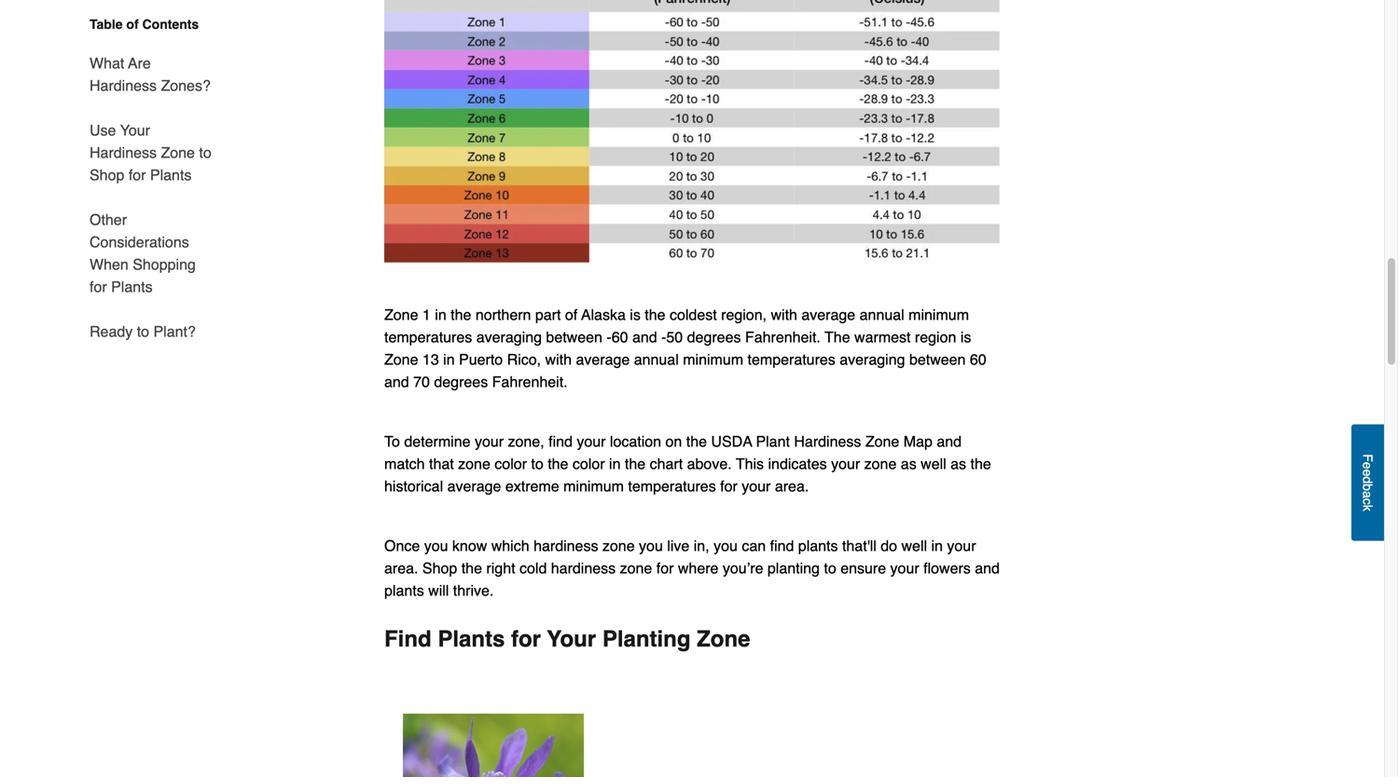 Task type: vqa. For each thing, say whether or not it's contained in the screenshot.
thrive.
yes



Task type: locate. For each thing, give the bounding box(es) containing it.
location
[[610, 433, 661, 451]]

zone down zones?
[[161, 144, 195, 161]]

do
[[881, 538, 897, 555]]

degrees down puerto
[[434, 374, 488, 391]]

to left ensure
[[824, 560, 836, 577]]

1 horizontal spatial degrees
[[687, 329, 741, 346]]

zone left where
[[620, 560, 652, 577]]

50
[[666, 329, 683, 346]]

your left planting
[[547, 627, 596, 652]]

shop up other
[[90, 167, 124, 184]]

hardiness
[[90, 77, 157, 94], [90, 144, 157, 161], [794, 433, 861, 451]]

for inside to determine your zone, find your location on the usda plant hardiness zone map and match that zone color to the color in the chart above. this indicates your zone as well as the historical average extreme minimum temperatures for your area.
[[720, 478, 738, 495]]

1 vertical spatial average
[[576, 351, 630, 368]]

1 vertical spatial 60
[[970, 351, 987, 368]]

1 horizontal spatial temperatures
[[628, 478, 716, 495]]

that'll
[[842, 538, 877, 555]]

your right use
[[120, 122, 150, 139]]

0 horizontal spatial -
[[607, 329, 612, 346]]

2 vertical spatial minimum
[[563, 478, 624, 495]]

you left know
[[424, 538, 448, 555]]

plants down thrive.
[[438, 627, 505, 652]]

1 horizontal spatial shop
[[422, 560, 457, 577]]

you
[[424, 538, 448, 555], [639, 538, 663, 555], [714, 538, 738, 555]]

planting
[[602, 627, 691, 652]]

minimum
[[909, 306, 969, 324], [683, 351, 744, 368], [563, 478, 624, 495]]

1 horizontal spatial find
[[770, 538, 794, 555]]

are
[[128, 55, 151, 72]]

the inside once you know which hardiness zone you live in, you can find plants that'll do well in your area. shop the right cold hardiness zone for where you're planting to ensure your flowers and plants will thrive.
[[461, 560, 482, 577]]

to
[[384, 433, 400, 451]]

with right rico,
[[545, 351, 572, 368]]

1 vertical spatial minimum
[[683, 351, 744, 368]]

with right region,
[[771, 306, 797, 324]]

1 vertical spatial plants
[[111, 278, 153, 296]]

you're
[[723, 560, 763, 577]]

0 vertical spatial plants
[[150, 167, 192, 184]]

color left chart
[[573, 456, 605, 473]]

shop
[[90, 167, 124, 184], [422, 560, 457, 577]]

0 vertical spatial hardiness
[[90, 77, 157, 94]]

shop up "will" at the left of the page
[[422, 560, 457, 577]]

0 horizontal spatial 60
[[612, 329, 628, 346]]

minimum up region
[[909, 306, 969, 324]]

to
[[199, 144, 211, 161], [137, 323, 149, 340], [531, 456, 544, 473], [824, 560, 836, 577]]

0 horizontal spatial area.
[[384, 560, 418, 577]]

2 horizontal spatial temperatures
[[748, 351, 836, 368]]

your left zone,
[[475, 433, 504, 451]]

2 vertical spatial temperatures
[[628, 478, 716, 495]]

1 horizontal spatial with
[[771, 306, 797, 324]]

is right alaska
[[630, 306, 641, 324]]

and
[[632, 329, 657, 346], [384, 374, 409, 391], [937, 433, 962, 451], [975, 560, 1000, 577]]

in up flowers
[[931, 538, 943, 555]]

above.
[[687, 456, 732, 473]]

use
[[90, 122, 116, 139]]

e
[[1360, 462, 1375, 470], [1360, 470, 1375, 477]]

hardiness down what
[[90, 77, 157, 94]]

1 horizontal spatial of
[[565, 306, 578, 324]]

2 vertical spatial average
[[447, 478, 501, 495]]

find
[[549, 433, 573, 451], [770, 538, 794, 555]]

when
[[90, 256, 129, 273]]

area. down indicates
[[775, 478, 809, 495]]

70
[[413, 374, 430, 391]]

average down alaska
[[576, 351, 630, 368]]

to left plant?
[[137, 323, 149, 340]]

table of contents element
[[75, 15, 215, 343]]

0 vertical spatial averaging
[[476, 329, 542, 346]]

1 vertical spatial of
[[565, 306, 578, 324]]

plants left "will" at the left of the page
[[384, 583, 424, 600]]

other
[[90, 211, 127, 229]]

find
[[384, 627, 432, 652]]

13
[[422, 351, 439, 368]]

1 color from the left
[[495, 456, 527, 473]]

1 vertical spatial hardiness
[[90, 144, 157, 161]]

your
[[475, 433, 504, 451], [577, 433, 606, 451], [831, 456, 860, 473], [742, 478, 771, 495], [947, 538, 976, 555], [890, 560, 919, 577]]

0 horizontal spatial find
[[549, 433, 573, 451]]

zone left the map
[[865, 433, 899, 451]]

0 vertical spatial find
[[549, 433, 573, 451]]

cold
[[520, 560, 547, 577]]

1 vertical spatial well
[[902, 538, 927, 555]]

hardiness inside use your hardiness zone to shop for plants
[[90, 144, 157, 161]]

averaging down northern
[[476, 329, 542, 346]]

1 horizontal spatial you
[[639, 538, 663, 555]]

for
[[129, 167, 146, 184], [90, 278, 107, 296], [720, 478, 738, 495], [656, 560, 674, 577], [511, 627, 541, 652]]

ready
[[90, 323, 133, 340]]

between down region
[[909, 351, 966, 368]]

of right the table
[[126, 17, 139, 32]]

find right zone,
[[549, 433, 573, 451]]

temperatures down the 1
[[384, 329, 472, 346]]

2 horizontal spatial you
[[714, 538, 738, 555]]

0 vertical spatial your
[[120, 122, 150, 139]]

right
[[486, 560, 515, 577]]

hardiness right cold
[[551, 560, 616, 577]]

plants
[[798, 538, 838, 555], [384, 583, 424, 600]]

1 horizontal spatial color
[[573, 456, 605, 473]]

1 horizontal spatial between
[[909, 351, 966, 368]]

0 vertical spatial minimum
[[909, 306, 969, 324]]

what are hardiness zones?
[[90, 55, 211, 94]]

b
[[1360, 484, 1375, 491]]

hardiness down use
[[90, 144, 157, 161]]

0 horizontal spatial color
[[495, 456, 527, 473]]

temperatures down chart
[[628, 478, 716, 495]]

fahrenheit. down rico,
[[492, 374, 568, 391]]

live
[[667, 538, 690, 555]]

with
[[771, 306, 797, 324], [545, 351, 572, 368]]

0 horizontal spatial average
[[447, 478, 501, 495]]

2 color from the left
[[573, 456, 605, 473]]

is right region
[[961, 329, 971, 346]]

0 horizontal spatial annual
[[634, 351, 679, 368]]

you left live
[[639, 538, 663, 555]]

1 horizontal spatial average
[[576, 351, 630, 368]]

well right "do"
[[902, 538, 927, 555]]

planting
[[768, 560, 820, 577]]

your
[[120, 122, 150, 139], [547, 627, 596, 652]]

0 vertical spatial well
[[921, 456, 947, 473]]

your inside use your hardiness zone to shop for plants
[[120, 122, 150, 139]]

1 vertical spatial degrees
[[434, 374, 488, 391]]

averaging down warmest
[[840, 351, 905, 368]]

1 vertical spatial with
[[545, 351, 572, 368]]

1 horizontal spatial averaging
[[840, 351, 905, 368]]

annual down 50
[[634, 351, 679, 368]]

contents
[[142, 17, 199, 32]]

f e e d b a c k
[[1360, 454, 1375, 512]]

find up planting at the bottom
[[770, 538, 794, 555]]

of right part
[[565, 306, 578, 324]]

on
[[666, 433, 682, 451]]

1 horizontal spatial your
[[547, 627, 596, 652]]

zone left 13
[[384, 351, 418, 368]]

0 horizontal spatial averaging
[[476, 329, 542, 346]]

degrees
[[687, 329, 741, 346], [434, 374, 488, 391]]

well inside once you know which hardiness zone you live in, you can find plants that'll do well in your area. shop the right cold hardiness zone for where you're planting to ensure your flowers and plants will thrive.
[[902, 538, 927, 555]]

to inside to determine your zone, find your location on the usda plant hardiness zone map and match that zone color to the color in the chart above. this indicates your zone as well as the historical average extreme minimum temperatures for your area.
[[531, 456, 544, 473]]

0 horizontal spatial temperatures
[[384, 329, 472, 346]]

temperatures
[[384, 329, 472, 346], [748, 351, 836, 368], [628, 478, 716, 495]]

and right flowers
[[975, 560, 1000, 577]]

color
[[495, 456, 527, 473], [573, 456, 605, 473]]

0 vertical spatial annual
[[860, 306, 905, 324]]

well down the map
[[921, 456, 947, 473]]

1 vertical spatial annual
[[634, 351, 679, 368]]

e up d
[[1360, 462, 1375, 470]]

0 vertical spatial shop
[[90, 167, 124, 184]]

0 horizontal spatial your
[[120, 122, 150, 139]]

zone
[[458, 456, 490, 473], [864, 456, 897, 473], [602, 538, 635, 555], [620, 560, 652, 577]]

to down zones?
[[199, 144, 211, 161]]

is
[[630, 306, 641, 324], [961, 329, 971, 346]]

hardiness inside the what are hardiness zones?
[[90, 77, 157, 94]]

1 vertical spatial hardiness
[[551, 560, 616, 577]]

to determine your zone, find your location on the usda plant hardiness zone map and match that zone color to the color in the chart above. this indicates your zone as well as the historical average extreme minimum temperatures for your area.
[[384, 433, 991, 495]]

plants up considerations
[[150, 167, 192, 184]]

for inside once you know which hardiness zone you live in, you can find plants that'll do well in your area. shop the right cold hardiness zone for where you're planting to ensure your flowers and plants will thrive.
[[656, 560, 674, 577]]

0 vertical spatial is
[[630, 306, 641, 324]]

warmest
[[854, 329, 911, 346]]

1 horizontal spatial fahrenheit.
[[745, 329, 821, 346]]

chart
[[650, 456, 683, 473]]

0 vertical spatial area.
[[775, 478, 809, 495]]

zone
[[161, 144, 195, 161], [384, 306, 418, 324], [384, 351, 418, 368], [865, 433, 899, 451], [697, 627, 750, 652]]

0 vertical spatial degrees
[[687, 329, 741, 346]]

1 vertical spatial fahrenheit.
[[492, 374, 568, 391]]

plants inside other considerations when shopping for plants
[[111, 278, 153, 296]]

hardiness up cold
[[534, 538, 598, 555]]

thrive.
[[453, 583, 494, 600]]

0 horizontal spatial with
[[545, 351, 572, 368]]

1 horizontal spatial as
[[951, 456, 966, 473]]

zone 1 in the northern part of alaska is the coldest region, with average annual minimum temperatures averaging between -60 and -50 degrees fahrenheit. the warmest region is zone 13 in puerto rico, with average annual minimum temperatures averaging between 60 and 70 degrees fahrenheit.
[[384, 306, 987, 391]]

once
[[384, 538, 420, 555]]

1 as from the left
[[901, 456, 917, 473]]

in down the "location"
[[609, 456, 621, 473]]

1 horizontal spatial -
[[661, 329, 666, 346]]

which
[[491, 538, 529, 555]]

2 vertical spatial hardiness
[[794, 433, 861, 451]]

1 vertical spatial temperatures
[[748, 351, 836, 368]]

hardiness
[[534, 538, 598, 555], [551, 560, 616, 577]]

plants down when
[[111, 278, 153, 296]]

indicates
[[768, 456, 827, 473]]

find inside to determine your zone, find your location on the usda plant hardiness zone map and match that zone color to the color in the chart above. this indicates your zone as well as the historical average extreme minimum temperatures for your area.
[[549, 433, 573, 451]]

1 horizontal spatial annual
[[860, 306, 905, 324]]

degrees down coldest
[[687, 329, 741, 346]]

rico,
[[507, 351, 541, 368]]

fahrenheit.
[[745, 329, 821, 346], [492, 374, 568, 391]]

annual
[[860, 306, 905, 324], [634, 351, 679, 368]]

alaska
[[581, 306, 626, 324]]

1 vertical spatial is
[[961, 329, 971, 346]]

0 horizontal spatial you
[[424, 538, 448, 555]]

plants
[[150, 167, 192, 184], [111, 278, 153, 296], [438, 627, 505, 652]]

table
[[90, 17, 123, 32]]

d
[[1360, 477, 1375, 484]]

average up the
[[802, 306, 856, 324]]

0 horizontal spatial as
[[901, 456, 917, 473]]

area. down once
[[384, 560, 418, 577]]

0 vertical spatial of
[[126, 17, 139, 32]]

0 horizontal spatial shop
[[90, 167, 124, 184]]

flowers
[[924, 560, 971, 577]]

0 vertical spatial temperatures
[[384, 329, 472, 346]]

hardiness for are
[[90, 77, 157, 94]]

average down the that
[[447, 478, 501, 495]]

and left 70
[[384, 374, 409, 391]]

a
[[1360, 491, 1375, 499]]

minimum down 50
[[683, 351, 744, 368]]

0 vertical spatial plants
[[798, 538, 838, 555]]

zone up "do"
[[864, 456, 897, 473]]

your down "do"
[[890, 560, 919, 577]]

1 - from the left
[[607, 329, 612, 346]]

e up "b" at the right
[[1360, 470, 1375, 477]]

1 vertical spatial between
[[909, 351, 966, 368]]

area. inside once you know which hardiness zone you live in, you can find plants that'll do well in your area. shop the right cold hardiness zone for where you're planting to ensure your flowers and plants will thrive.
[[384, 560, 418, 577]]

and right the map
[[937, 433, 962, 451]]

fahrenheit. down region,
[[745, 329, 821, 346]]

average
[[802, 306, 856, 324], [576, 351, 630, 368], [447, 478, 501, 495]]

to up extreme
[[531, 456, 544, 473]]

hardiness up indicates
[[794, 433, 861, 451]]

well inside to determine your zone, find your location on the usda plant hardiness zone map and match that zone color to the color in the chart above. this indicates your zone as well as the historical average extreme minimum temperatures for your area.
[[921, 456, 947, 473]]

know
[[452, 538, 487, 555]]

the
[[451, 306, 471, 324], [645, 306, 666, 324], [686, 433, 707, 451], [548, 456, 568, 473], [625, 456, 646, 473], [971, 456, 991, 473], [461, 560, 482, 577]]

zone right the that
[[458, 456, 490, 473]]

0 vertical spatial with
[[771, 306, 797, 324]]

averaging
[[476, 329, 542, 346], [840, 351, 905, 368]]

1 horizontal spatial area.
[[775, 478, 809, 495]]

hardiness inside to determine your zone, find your location on the usda plant hardiness zone map and match that zone color to the color in the chart above. this indicates your zone as well as the historical average extreme minimum temperatures for your area.
[[794, 433, 861, 451]]

historical
[[384, 478, 443, 495]]

your down this
[[742, 478, 771, 495]]

2 you from the left
[[639, 538, 663, 555]]

1 vertical spatial find
[[770, 538, 794, 555]]

to inside use your hardiness zone to shop for plants
[[199, 144, 211, 161]]

1 vertical spatial shop
[[422, 560, 457, 577]]

1
[[422, 306, 431, 324]]

where
[[678, 560, 719, 577]]

annual up warmest
[[860, 306, 905, 324]]

plants up planting at the bottom
[[798, 538, 838, 555]]

in,
[[694, 538, 710, 555]]

between down part
[[546, 329, 603, 346]]

as
[[901, 456, 917, 473], [951, 456, 966, 473]]

you right in,
[[714, 538, 738, 555]]

in right the 1
[[435, 306, 447, 324]]

f
[[1360, 454, 1375, 462]]

0 vertical spatial between
[[546, 329, 603, 346]]

color down zone,
[[495, 456, 527, 473]]

zone inside use your hardiness zone to shop for plants
[[161, 144, 195, 161]]

0 horizontal spatial minimum
[[563, 478, 624, 495]]

1 horizontal spatial plants
[[798, 538, 838, 555]]

temperatures down the
[[748, 351, 836, 368]]

area.
[[775, 478, 809, 495], [384, 560, 418, 577]]

2 e from the top
[[1360, 470, 1375, 477]]

2 horizontal spatial average
[[802, 306, 856, 324]]

-
[[607, 329, 612, 346], [661, 329, 666, 346]]

minimum down the "location"
[[563, 478, 624, 495]]

that
[[429, 456, 454, 473]]

0 horizontal spatial plants
[[384, 583, 424, 600]]

zone down you're
[[697, 627, 750, 652]]

and left 50
[[632, 329, 657, 346]]

1 vertical spatial area.
[[384, 560, 418, 577]]



Task type: describe. For each thing, give the bounding box(es) containing it.
minimum inside to determine your zone, find your location on the usda plant hardiness zone map and match that zone color to the color in the chart above. this indicates your zone as well as the historical average extreme minimum temperatures for your area.
[[563, 478, 624, 495]]

a close-up of a purple and yellow iris bloom. image
[[403, 714, 584, 778]]

hardiness for your
[[90, 144, 157, 161]]

puerto
[[459, 351, 503, 368]]

and inside to determine your zone, find your location on the usda plant hardiness zone map and match that zone color to the color in the chart above. this indicates your zone as well as the historical average extreme minimum temperatures for your area.
[[937, 433, 962, 451]]

your left the "location"
[[577, 433, 606, 451]]

shop inside use your hardiness zone to shop for plants
[[90, 167, 124, 184]]

a chart showing the average annual extreme minimum temperatures of the different hardiness zones. image
[[384, 0, 1000, 263]]

other considerations when shopping for plants link
[[90, 198, 215, 310]]

zone,
[[508, 433, 544, 451]]

region
[[915, 329, 956, 346]]

1 vertical spatial plants
[[384, 583, 424, 600]]

0 vertical spatial 60
[[612, 329, 628, 346]]

table of contents
[[90, 17, 199, 32]]

considerations
[[90, 234, 189, 251]]

0 vertical spatial hardiness
[[534, 538, 598, 555]]

1 vertical spatial averaging
[[840, 351, 905, 368]]

and inside once you know which hardiness zone you live in, you can find plants that'll do well in your area. shop the right cold hardiness zone for where you're planting to ensure your flowers and plants will thrive.
[[975, 560, 1000, 577]]

0 vertical spatial average
[[802, 306, 856, 324]]

other considerations when shopping for plants
[[90, 211, 196, 296]]

find inside once you know which hardiness zone you live in, you can find plants that'll do well in your area. shop the right cold hardiness zone for where you're planting to ensure your flowers and plants will thrive.
[[770, 538, 794, 555]]

of inside zone 1 in the northern part of alaska is the coldest region, with average annual minimum temperatures averaging between -60 and -50 degrees fahrenheit. the warmest region is zone 13 in puerto rico, with average annual minimum temperatures averaging between 60 and 70 degrees fahrenheit.
[[565, 306, 578, 324]]

1 horizontal spatial minimum
[[683, 351, 744, 368]]

2 vertical spatial plants
[[438, 627, 505, 652]]

plant
[[756, 433, 790, 451]]

1 you from the left
[[424, 538, 448, 555]]

2 horizontal spatial minimum
[[909, 306, 969, 324]]

ready to plant?
[[90, 323, 196, 340]]

your right indicates
[[831, 456, 860, 473]]

average inside to determine your zone, find your location on the usda plant hardiness zone map and match that zone color to the color in the chart above. this indicates your zone as well as the historical average extreme minimum temperatures for your area.
[[447, 478, 501, 495]]

0 horizontal spatial degrees
[[434, 374, 488, 391]]

0 horizontal spatial fahrenheit.
[[492, 374, 568, 391]]

1 vertical spatial your
[[547, 627, 596, 652]]

for inside other considerations when shopping for plants
[[90, 278, 107, 296]]

determine
[[404, 433, 471, 451]]

0 horizontal spatial of
[[126, 17, 139, 32]]

for inside use your hardiness zone to shop for plants
[[129, 167, 146, 184]]

0 horizontal spatial is
[[630, 306, 641, 324]]

temperatures inside to determine your zone, find your location on the usda plant hardiness zone map and match that zone color to the color in the chart above. this indicates your zone as well as the historical average extreme minimum temperatures for your area.
[[628, 478, 716, 495]]

0 vertical spatial fahrenheit.
[[745, 329, 821, 346]]

zone inside to determine your zone, find your location on the usda plant hardiness zone map and match that zone color to the color in the chart above. this indicates your zone as well as the historical average extreme minimum temperatures for your area.
[[865, 433, 899, 451]]

ensure
[[841, 560, 886, 577]]

2 as from the left
[[951, 456, 966, 473]]

can
[[742, 538, 766, 555]]

in inside once you know which hardiness zone you live in, you can find plants that'll do well in your area. shop the right cold hardiness zone for where you're planting to ensure your flowers and plants will thrive.
[[931, 538, 943, 555]]

ready to plant? link
[[90, 310, 196, 343]]

match
[[384, 456, 425, 473]]

f e e d b a c k button
[[1352, 425, 1384, 541]]

northern
[[476, 306, 531, 324]]

what are hardiness zones? link
[[90, 41, 215, 108]]

c
[[1360, 499, 1375, 505]]

k
[[1360, 505, 1375, 512]]

zone left the 1
[[384, 306, 418, 324]]

will
[[428, 583, 449, 600]]

3 you from the left
[[714, 538, 738, 555]]

part
[[535, 306, 561, 324]]

plants inside use your hardiness zone to shop for plants
[[150, 167, 192, 184]]

map
[[904, 433, 933, 451]]

what
[[90, 55, 124, 72]]

to inside once you know which hardiness zone you live in, you can find plants that'll do well in your area. shop the right cold hardiness zone for where you're planting to ensure your flowers and plants will thrive.
[[824, 560, 836, 577]]

zones?
[[161, 77, 211, 94]]

the
[[825, 329, 850, 346]]

area. inside to determine your zone, find your location on the usda plant hardiness zone map and match that zone color to the color in the chart above. this indicates your zone as well as the historical average extreme minimum temperatures for your area.
[[775, 478, 809, 495]]

in right 13
[[443, 351, 455, 368]]

shopping
[[133, 256, 196, 273]]

plant?
[[153, 323, 196, 340]]

coldest
[[670, 306, 717, 324]]

2 - from the left
[[661, 329, 666, 346]]

use your hardiness zone to shop for plants
[[90, 122, 211, 184]]

1 e from the top
[[1360, 462, 1375, 470]]

0 horizontal spatial between
[[546, 329, 603, 346]]

use your hardiness zone to shop for plants link
[[90, 108, 215, 198]]

shop inside once you know which hardiness zone you live in, you can find plants that'll do well in your area. shop the right cold hardiness zone for where you're planting to ensure your flowers and plants will thrive.
[[422, 560, 457, 577]]

your up flowers
[[947, 538, 976, 555]]

this
[[736, 456, 764, 473]]

once you know which hardiness zone you live in, you can find plants that'll do well in your area. shop the right cold hardiness zone for where you're planting to ensure your flowers and plants will thrive.
[[384, 538, 1000, 600]]

1 horizontal spatial 60
[[970, 351, 987, 368]]

find plants for your planting zone
[[384, 627, 750, 652]]

1 horizontal spatial is
[[961, 329, 971, 346]]

usda
[[711, 433, 752, 451]]

zone left live
[[602, 538, 635, 555]]

extreme
[[505, 478, 559, 495]]

in inside to determine your zone, find your location on the usda plant hardiness zone map and match that zone color to the color in the chart above. this indicates your zone as well as the historical average extreme minimum temperatures for your area.
[[609, 456, 621, 473]]

region,
[[721, 306, 767, 324]]



